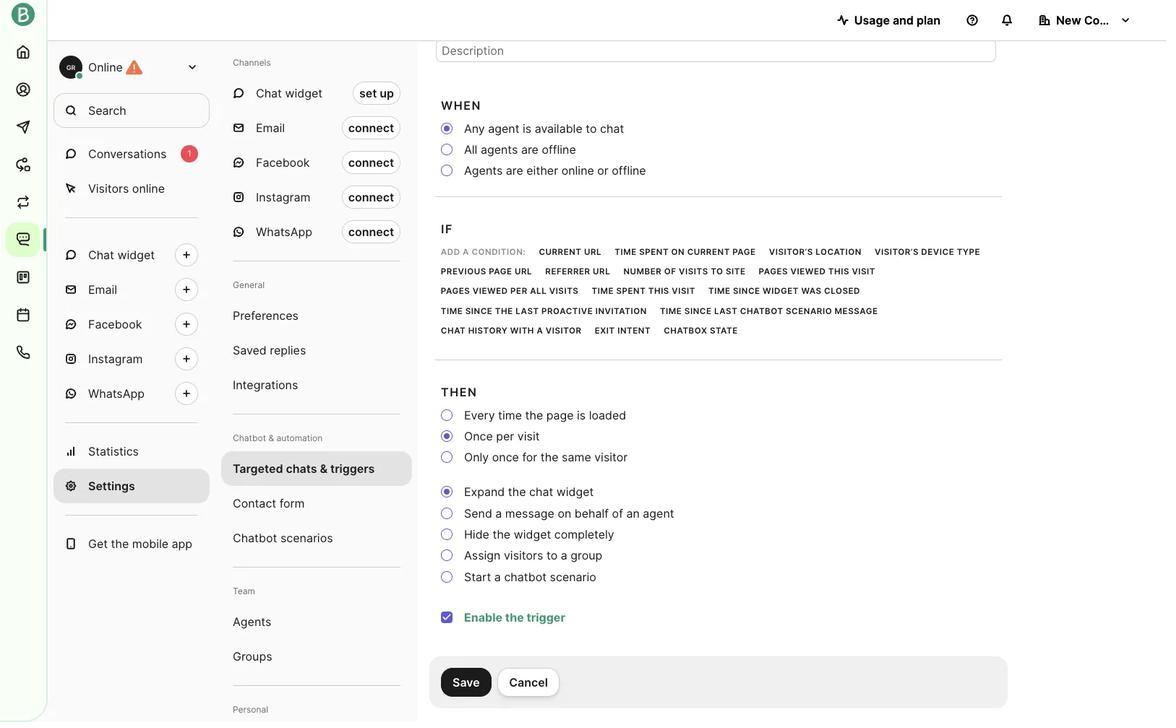 Task type: locate. For each thing, give the bounding box(es) containing it.
1 horizontal spatial online
[[561, 164, 594, 178]]

of
[[664, 267, 676, 277], [612, 507, 623, 521]]

chatbot up the targeted
[[233, 433, 266, 444]]

chat up or
[[600, 121, 624, 136]]

0 vertical spatial page
[[732, 247, 756, 257]]

chatbot down contact
[[233, 531, 277, 546]]

whatsapp down instagram link
[[88, 387, 145, 401]]

agents down all
[[464, 164, 503, 178]]

scenario inside time since last chatbot scenario message button
[[786, 306, 832, 316]]

online right visitors
[[132, 181, 165, 196]]

message
[[835, 306, 878, 316], [505, 507, 554, 521]]

offline right or
[[612, 164, 646, 178]]

0 horizontal spatial page
[[489, 267, 512, 277]]

referrer
[[545, 267, 590, 277]]

personal
[[233, 705, 268, 716]]

spent up invitation
[[616, 286, 646, 297]]

1 horizontal spatial viewed
[[790, 267, 826, 277]]

whatsapp up general
[[256, 225, 312, 239]]

0 horizontal spatial scenario
[[550, 570, 596, 584]]

0 horizontal spatial visit
[[517, 430, 540, 444]]

last
[[516, 306, 539, 316], [714, 306, 738, 316]]

1 horizontal spatial on
[[671, 247, 685, 257]]

1 horizontal spatial chat
[[600, 121, 624, 136]]

assign visitors to a group
[[464, 549, 602, 563]]

widget
[[285, 86, 322, 100], [117, 248, 155, 262], [763, 286, 799, 297], [556, 485, 594, 500], [514, 528, 551, 542]]

chat inside button
[[441, 326, 466, 336]]

2 horizontal spatial visit
[[852, 267, 875, 277]]

1 chatbot from the top
[[233, 433, 266, 444]]

0 vertical spatial chatbot
[[233, 433, 266, 444]]

device
[[921, 247, 954, 257]]

visitor's inside "button"
[[875, 247, 919, 257]]

agent up agents
[[488, 121, 519, 136]]

visits up "proactive"
[[549, 286, 579, 297]]

on
[[671, 247, 685, 257], [558, 507, 571, 521]]

page up only once for the same visitor
[[546, 408, 574, 423]]

scenario down group at the bottom of the page
[[550, 570, 596, 584]]

saved replies link
[[221, 333, 412, 368]]

time
[[615, 247, 637, 257], [592, 286, 614, 297], [709, 286, 731, 297], [441, 306, 463, 316], [660, 306, 682, 316]]

1 visitor's from the left
[[769, 247, 813, 257]]

the right time
[[525, 408, 543, 423]]

a right with
[[537, 326, 543, 336]]

0 vertical spatial &
[[269, 433, 274, 444]]

0 vertical spatial to
[[586, 121, 597, 136]]

viewed up was
[[790, 267, 826, 277]]

2 horizontal spatial page
[[732, 247, 756, 257]]

expand the chat widget
[[464, 485, 594, 500]]

are
[[521, 142, 539, 157], [506, 164, 523, 178]]

0 vertical spatial visits
[[679, 267, 708, 277]]

page up 'site'
[[732, 247, 756, 257]]

1 vertical spatial scenario
[[550, 570, 596, 584]]

url up referrer url on the top of the page
[[584, 247, 602, 257]]

url up pages viewed per all visits
[[515, 267, 532, 277]]

visitor's up pages viewed this visit
[[769, 247, 813, 257]]

0 horizontal spatial whatsapp
[[88, 387, 145, 401]]

chat widget down 'channels'
[[256, 86, 322, 100]]

are up the "either"
[[521, 142, 539, 157]]

referrer url button
[[540, 264, 615, 281]]

url right referrer
[[593, 267, 610, 277]]

0 horizontal spatial visitor's
[[769, 247, 813, 257]]

0 horizontal spatial to
[[546, 549, 557, 563]]

message down expand the chat widget
[[505, 507, 554, 521]]

1 horizontal spatial is
[[577, 408, 586, 423]]

1 vertical spatial agent
[[643, 507, 674, 521]]

time up chatbox
[[660, 306, 682, 316]]

1 vertical spatial on
[[558, 507, 571, 521]]

any agent is available to chat
[[464, 121, 624, 136]]

0 vertical spatial per
[[510, 286, 528, 297]]

online left or
[[561, 164, 594, 178]]

1 vertical spatial chat widget
[[88, 248, 155, 262]]

1 horizontal spatial of
[[664, 267, 676, 277]]

1 horizontal spatial chatbot
[[740, 306, 783, 316]]

pages inside pages viewed per all visits button
[[441, 286, 470, 297]]

1 horizontal spatial facebook
[[256, 155, 310, 170]]

0 vertical spatial pages
[[759, 267, 788, 277]]

since down 'site'
[[733, 286, 760, 297]]

since for the
[[465, 306, 493, 316]]

0 vertical spatial on
[[671, 247, 685, 257]]

pages up time since widget was closed
[[759, 267, 788, 277]]

time down 'site'
[[709, 286, 731, 297]]

this for spent
[[648, 286, 669, 297]]

1 vertical spatial chat
[[88, 248, 114, 262]]

1 vertical spatial visitor
[[594, 451, 628, 465]]

visit for time spent this visit
[[672, 286, 695, 297]]

visit
[[852, 267, 875, 277], [672, 286, 695, 297], [517, 430, 540, 444]]

& left automation
[[269, 433, 274, 444]]

1 vertical spatial instagram
[[88, 352, 143, 367]]

contact form link
[[221, 487, 412, 521]]

2 connect from the top
[[348, 155, 394, 170]]

1 last from the left
[[516, 306, 539, 316]]

scenario down was
[[786, 306, 832, 316]]

url
[[584, 247, 602, 257], [515, 267, 532, 277], [593, 267, 610, 277]]

visit up for
[[517, 430, 540, 444]]

this down number
[[648, 286, 669, 297]]

chatbot for chatbot & automation
[[233, 433, 266, 444]]

visitor's inside button
[[769, 247, 813, 257]]

message down closed
[[835, 306, 878, 316]]

0 vertical spatial visitor
[[546, 326, 582, 336]]

0 vertical spatial of
[[664, 267, 676, 277]]

chat widget link
[[53, 238, 210, 273]]

chatbot down time since widget was closed button
[[740, 306, 783, 316]]

agent
[[488, 121, 519, 136], [643, 507, 674, 521]]

per up once
[[496, 430, 514, 444]]

1 vertical spatial whatsapp
[[88, 387, 145, 401]]

the right enable on the bottom
[[505, 611, 524, 625]]

1 horizontal spatial whatsapp
[[256, 225, 312, 239]]

company
[[1084, 13, 1137, 27]]

this down location
[[828, 267, 849, 277]]

0 vertical spatial online
[[561, 164, 594, 178]]

connect for facebook
[[348, 155, 394, 170]]

0 horizontal spatial since
[[465, 306, 493, 316]]

chatbot down visitors
[[504, 570, 547, 584]]

0 vertical spatial is
[[523, 121, 531, 136]]

viewed inside button
[[790, 267, 826, 277]]

0 vertical spatial chatbot
[[740, 306, 783, 316]]

0 vertical spatial message
[[835, 306, 878, 316]]

1 vertical spatial email
[[88, 283, 117, 297]]

Description text field
[[436, 39, 996, 62]]

pages inside pages viewed this visit button
[[759, 267, 788, 277]]

last up with
[[516, 306, 539, 316]]

1 horizontal spatial instagram
[[256, 190, 310, 205]]

visitor down "proactive"
[[546, 326, 582, 336]]

0 vertical spatial facebook
[[256, 155, 310, 170]]

up
[[380, 86, 394, 100]]

the right for
[[541, 451, 559, 465]]

then
[[441, 385, 477, 400]]

viewed inside button
[[473, 286, 508, 297]]

on up 'number of visits to site'
[[671, 247, 685, 257]]

0 horizontal spatial pages
[[441, 286, 470, 297]]

viewed down previous page url button
[[473, 286, 508, 297]]

proactive
[[541, 306, 593, 316]]

agent right an
[[643, 507, 674, 521]]

2 horizontal spatial chat
[[441, 326, 466, 336]]

spent up number
[[639, 247, 669, 257]]

search link
[[53, 93, 210, 128]]

hide
[[464, 528, 489, 542]]

1 vertical spatial offline
[[612, 164, 646, 178]]

4 connect from the top
[[348, 225, 394, 239]]

closed
[[824, 286, 860, 297]]

3 connect from the top
[[348, 190, 394, 205]]

0 horizontal spatial last
[[516, 306, 539, 316]]

1 horizontal spatial since
[[684, 306, 712, 316]]

to down hide the widget completely
[[546, 549, 557, 563]]

email down the 'chat widget' link
[[88, 283, 117, 297]]

1 horizontal spatial last
[[714, 306, 738, 316]]

targeted
[[233, 462, 283, 476]]

start
[[464, 570, 491, 584]]

0 horizontal spatial viewed
[[473, 286, 508, 297]]

visitor right the same
[[594, 451, 628, 465]]

0 vertical spatial spent
[[639, 247, 669, 257]]

1 vertical spatial of
[[612, 507, 623, 521]]

per
[[510, 286, 528, 297], [496, 430, 514, 444]]

usage and plan button
[[825, 6, 952, 35]]

agents down team
[[233, 615, 271, 630]]

chat history with a visitor
[[441, 326, 582, 336]]

since up chatbox state
[[684, 306, 712, 316]]

get
[[88, 537, 108, 552]]

1 vertical spatial chatbot
[[233, 531, 277, 546]]

chatbox state
[[664, 326, 738, 336]]

0 horizontal spatial visitor
[[546, 326, 582, 336]]

channels
[[233, 57, 271, 68]]

facebook link
[[53, 307, 210, 342]]

0 horizontal spatial chat
[[88, 248, 114, 262]]

& right chats
[[320, 462, 328, 476]]

time down previous
[[441, 306, 463, 316]]

time up invitation
[[592, 286, 614, 297]]

0 horizontal spatial of
[[612, 507, 623, 521]]

0 horizontal spatial visits
[[549, 286, 579, 297]]

time up number
[[615, 247, 637, 257]]

whatsapp link
[[53, 377, 210, 411]]

on left behalf
[[558, 507, 571, 521]]

0 vertical spatial this
[[828, 267, 849, 277]]

per inside button
[[510, 286, 528, 297]]

widget up time since last chatbot scenario message
[[763, 286, 799, 297]]

a left group at the bottom of the page
[[561, 549, 567, 563]]

when
[[441, 98, 481, 113]]

set
[[359, 86, 377, 100]]

agents
[[481, 142, 518, 157]]

number of visits to site button
[[619, 264, 751, 281]]

only
[[464, 451, 489, 465]]

0 vertical spatial viewed
[[790, 267, 826, 277]]

&
[[269, 433, 274, 444], [320, 462, 328, 476]]

1 vertical spatial &
[[320, 462, 328, 476]]

chatbot inside button
[[740, 306, 783, 316]]

this
[[828, 267, 849, 277], [648, 286, 669, 297]]

chat left history in the top left of the page
[[441, 326, 466, 336]]

2 visitor's from the left
[[875, 247, 919, 257]]

0 vertical spatial agents
[[464, 164, 503, 178]]

last up state
[[714, 306, 738, 316]]

preferences link
[[221, 299, 412, 333]]

visit down number of visits to site button
[[672, 286, 695, 297]]

time spent this visit button
[[587, 283, 700, 301]]

conversations
[[88, 147, 167, 161]]

cancel button
[[497, 668, 559, 697]]

2 vertical spatial visit
[[517, 430, 540, 444]]

since up history in the top left of the page
[[465, 306, 493, 316]]

new company
[[1056, 13, 1137, 27]]

of left an
[[612, 507, 623, 521]]

of down time spent on current page button
[[664, 267, 676, 277]]

get the mobile app link
[[53, 527, 210, 562]]

saved
[[233, 343, 267, 358]]

offline down available
[[542, 142, 576, 157]]

time since last chatbot scenario message button
[[655, 303, 883, 320]]

1 vertical spatial facebook
[[88, 317, 142, 332]]

previous page url button
[[436, 264, 537, 281]]

0 horizontal spatial facebook
[[88, 317, 142, 332]]

per left all
[[510, 286, 528, 297]]

chat down only once for the same visitor
[[529, 485, 553, 500]]

0 horizontal spatial this
[[648, 286, 669, 297]]

email down 'channels'
[[256, 121, 285, 135]]

chat down 'channels'
[[256, 86, 282, 100]]

0 horizontal spatial instagram
[[88, 352, 143, 367]]

plan
[[917, 13, 940, 27]]

viewed for this
[[790, 267, 826, 277]]

previous
[[441, 267, 486, 277]]

1 connect from the top
[[348, 121, 394, 135]]

site
[[726, 267, 746, 277]]

time spent on current page button
[[610, 244, 761, 261]]

page inside previous page url button
[[489, 267, 512, 277]]

behalf
[[575, 507, 609, 521]]

is left loaded
[[577, 408, 586, 423]]

0 horizontal spatial &
[[269, 433, 274, 444]]

chatbot for chatbot scenarios
[[233, 531, 277, 546]]

1 horizontal spatial visit
[[672, 286, 695, 297]]

the down pages viewed per all visits button
[[495, 306, 513, 316]]

2 chatbot from the top
[[233, 531, 277, 546]]

whatsapp
[[256, 225, 312, 239], [88, 387, 145, 401]]

to inside button
[[711, 267, 723, 277]]

number of visits to site
[[623, 267, 746, 277]]

page up pages viewed per all visits
[[489, 267, 512, 277]]

email link
[[53, 273, 210, 307]]

2 horizontal spatial since
[[733, 286, 760, 297]]

online
[[88, 60, 123, 74]]

the inside button
[[495, 306, 513, 316]]

0 vertical spatial scenario
[[786, 306, 832, 316]]

statistics link
[[53, 434, 210, 469]]

visit up closed
[[852, 267, 875, 277]]

page
[[732, 247, 756, 257], [489, 267, 512, 277], [546, 408, 574, 423]]

0 vertical spatial visit
[[852, 267, 875, 277]]

1 horizontal spatial visits
[[679, 267, 708, 277]]

on inside button
[[671, 247, 685, 257]]

to right available
[[586, 121, 597, 136]]

this for viewed
[[828, 267, 849, 277]]

chat widget up email "link"
[[88, 248, 155, 262]]

are down all agents are offline
[[506, 164, 523, 178]]

1 vertical spatial visit
[[672, 286, 695, 297]]

start a chatbot scenario
[[464, 570, 596, 584]]

a right start
[[494, 570, 501, 584]]

number
[[623, 267, 662, 277]]

widget up assign visitors to a group on the bottom of page
[[514, 528, 551, 542]]

visit for pages viewed this visit
[[852, 267, 875, 277]]

visitor's left device
[[875, 247, 919, 257]]

intent
[[618, 326, 651, 336]]

completely
[[554, 528, 614, 542]]

0 horizontal spatial message
[[505, 507, 554, 521]]

to left 'site'
[[711, 267, 723, 277]]

0 horizontal spatial offline
[[542, 142, 576, 157]]

visits down time spent on current page button
[[679, 267, 708, 277]]

2 vertical spatial to
[[546, 549, 557, 563]]

chatbot inside chatbot scenarios link
[[233, 531, 277, 546]]

groups link
[[221, 640, 412, 674]]

0 vertical spatial chat widget
[[256, 86, 322, 100]]

team
[[233, 586, 255, 597]]

connect for whatsapp
[[348, 225, 394, 239]]

2 vertical spatial chat
[[441, 326, 466, 336]]

visits inside button
[[549, 286, 579, 297]]

1 horizontal spatial message
[[835, 306, 878, 316]]

0 vertical spatial chat
[[256, 86, 282, 100]]

1 vertical spatial are
[[506, 164, 523, 178]]

1 horizontal spatial page
[[546, 408, 574, 423]]

connect
[[348, 121, 394, 135], [348, 155, 394, 170], [348, 190, 394, 205], [348, 225, 394, 239]]

chat up email "link"
[[88, 248, 114, 262]]

pages down previous
[[441, 286, 470, 297]]

facebook
[[256, 155, 310, 170], [88, 317, 142, 332]]

general
[[233, 280, 265, 291]]

1 vertical spatial page
[[489, 267, 512, 277]]

time for time spent this visit
[[592, 286, 614, 297]]

visitor's
[[769, 247, 813, 257], [875, 247, 919, 257]]

1 horizontal spatial visitor
[[594, 451, 628, 465]]

visitors online link
[[53, 171, 210, 206]]

1 horizontal spatial scenario
[[786, 306, 832, 316]]

settings
[[88, 479, 135, 494]]

offline
[[542, 142, 576, 157], [612, 164, 646, 178]]

pages for pages viewed per all visits
[[441, 286, 470, 297]]

0 horizontal spatial chat
[[529, 485, 553, 500]]

0 horizontal spatial email
[[88, 283, 117, 297]]

visitor inside chat history with a visitor button
[[546, 326, 582, 336]]

the
[[495, 306, 513, 316], [525, 408, 543, 423], [541, 451, 559, 465], [508, 485, 526, 500], [493, 528, 510, 542], [111, 537, 129, 552], [505, 611, 524, 625]]

1 horizontal spatial visitor's
[[875, 247, 919, 257]]

is up all agents are offline
[[523, 121, 531, 136]]

group
[[571, 549, 602, 563]]



Task type: vqa. For each thing, say whether or not it's contained in the screenshot.
the leftmost Leave
no



Task type: describe. For each thing, give the bounding box(es) containing it.
new company button
[[1027, 6, 1143, 35]]

all agents are offline
[[464, 142, 576, 157]]

agents for agents
[[233, 615, 271, 630]]

time for time since last chatbot scenario message
[[660, 306, 682, 316]]

url for current url
[[584, 247, 602, 257]]

email inside "link"
[[88, 283, 117, 297]]

0 vertical spatial are
[[521, 142, 539, 157]]

widget up email "link"
[[117, 248, 155, 262]]

1 vertical spatial per
[[496, 430, 514, 444]]

0 vertical spatial whatsapp
[[256, 225, 312, 239]]

current
[[539, 247, 582, 257]]

all
[[530, 286, 547, 297]]

0 vertical spatial chat
[[600, 121, 624, 136]]

time for time since widget was closed
[[709, 286, 731, 297]]

settings link
[[53, 469, 210, 504]]

1 horizontal spatial chat
[[256, 86, 282, 100]]

if
[[441, 222, 453, 237]]

save button
[[441, 668, 491, 697]]

connect for instagram
[[348, 190, 394, 205]]

chatbox state button
[[659, 323, 743, 340]]

visitor's for visitor's device type
[[875, 247, 919, 257]]

time spent on current page
[[615, 247, 756, 257]]

previous page url
[[441, 267, 532, 277]]

current url
[[539, 247, 602, 257]]

gr
[[66, 63, 75, 71]]

time since the last proactive invitation button
[[436, 303, 652, 320]]

exit
[[595, 326, 615, 336]]

the right expand
[[508, 485, 526, 500]]

the right get
[[111, 537, 129, 552]]

replies
[[270, 343, 306, 358]]

form
[[279, 497, 305, 511]]

visitor's location button
[[764, 244, 867, 261]]

either
[[526, 164, 558, 178]]

new
[[1056, 13, 1081, 27]]

for
[[522, 451, 537, 465]]

trigger
[[527, 611, 565, 625]]

spent for this
[[616, 286, 646, 297]]

visitor's device type
[[875, 247, 980, 257]]

of inside number of visits to site button
[[664, 267, 676, 277]]

1 vertical spatial is
[[577, 408, 586, 423]]

widget left set
[[285, 86, 322, 100]]

current
[[687, 247, 730, 257]]

facebook inside facebook link
[[88, 317, 142, 332]]

viewed for per
[[473, 286, 508, 297]]

agents are either online or offline
[[464, 164, 646, 178]]

0 vertical spatial email
[[256, 121, 285, 135]]

0 horizontal spatial chat widget
[[88, 248, 155, 262]]

save
[[453, 676, 480, 690]]

pages viewed this visit
[[759, 267, 875, 277]]

history
[[468, 326, 508, 336]]

widget inside button
[[763, 286, 799, 297]]

connect for email
[[348, 121, 394, 135]]

visitors
[[88, 181, 129, 196]]

current url button
[[534, 244, 606, 261]]

agents for agents are either online or offline
[[464, 164, 503, 178]]

instagram inside instagram link
[[88, 352, 143, 367]]

page inside time spent on current page button
[[732, 247, 756, 257]]

pages viewed per all visits
[[441, 286, 579, 297]]

or
[[597, 164, 609, 178]]

same
[[562, 451, 591, 465]]

1 vertical spatial online
[[132, 181, 165, 196]]

chatbot scenarios link
[[221, 521, 412, 556]]

only once for the same visitor
[[464, 451, 628, 465]]

0 vertical spatial instagram
[[256, 190, 310, 205]]

1 horizontal spatial chat widget
[[256, 86, 322, 100]]

chats
[[286, 462, 317, 476]]

invitation
[[595, 306, 647, 316]]

1 horizontal spatial &
[[320, 462, 328, 476]]

scenarios
[[280, 531, 333, 546]]

time spent this visit
[[592, 286, 695, 297]]

since for last
[[684, 306, 712, 316]]

integrations link
[[221, 368, 412, 403]]

1 vertical spatial chatbot
[[504, 570, 547, 584]]

set up
[[359, 86, 394, 100]]

pages viewed per all visits button
[[436, 283, 583, 301]]

0 horizontal spatial on
[[558, 507, 571, 521]]

1 vertical spatial chat
[[529, 485, 553, 500]]

0 horizontal spatial is
[[523, 121, 531, 136]]

chatbot & automation
[[233, 433, 323, 444]]

chatbot scenarios
[[233, 531, 333, 546]]

automation
[[276, 433, 323, 444]]

state
[[710, 326, 738, 336]]

instagram link
[[53, 342, 210, 377]]

visitors
[[504, 549, 543, 563]]

mobile
[[132, 537, 169, 552]]

visits inside button
[[679, 267, 708, 277]]

all
[[464, 142, 477, 157]]

any
[[464, 121, 485, 136]]

enable
[[464, 611, 503, 625]]

spent for on
[[639, 247, 669, 257]]

pages viewed this visit button
[[754, 264, 880, 281]]

pages for pages viewed this visit
[[759, 267, 788, 277]]

time since last chatbot scenario message
[[660, 306, 878, 316]]

referrer url
[[545, 267, 610, 277]]

1
[[187, 148, 191, 159]]

1 horizontal spatial agent
[[643, 507, 674, 521]]

time for time since the last proactive invitation
[[441, 306, 463, 316]]

2 vertical spatial page
[[546, 408, 574, 423]]

available
[[535, 121, 582, 136]]

chatbox
[[664, 326, 707, 336]]

targeted chats & triggers
[[233, 462, 375, 476]]

send
[[464, 507, 492, 521]]

with
[[510, 326, 534, 336]]

0 vertical spatial agent
[[488, 121, 519, 136]]

search
[[88, 103, 126, 118]]

visitor's for visitor's location
[[769, 247, 813, 257]]

2 last from the left
[[714, 306, 738, 316]]

a right send
[[495, 507, 502, 521]]

chat history with a visitor button
[[436, 323, 587, 340]]

loaded
[[589, 408, 626, 423]]

triggers
[[330, 462, 375, 476]]

widget up 'send a message on behalf of an agent'
[[556, 485, 594, 500]]

saved replies
[[233, 343, 306, 358]]

time
[[498, 408, 522, 423]]

1 horizontal spatial to
[[586, 121, 597, 136]]

the right hide
[[493, 528, 510, 542]]

an
[[626, 507, 640, 521]]

send a message on behalf of an agent
[[464, 507, 674, 521]]

contact
[[233, 497, 276, 511]]

a inside button
[[537, 326, 543, 336]]

get the mobile app
[[88, 537, 192, 552]]

message inside button
[[835, 306, 878, 316]]

0 vertical spatial offline
[[542, 142, 576, 157]]

url for referrer url
[[593, 267, 610, 277]]

since for widget
[[733, 286, 760, 297]]

time for time spent on current page
[[615, 247, 637, 257]]



